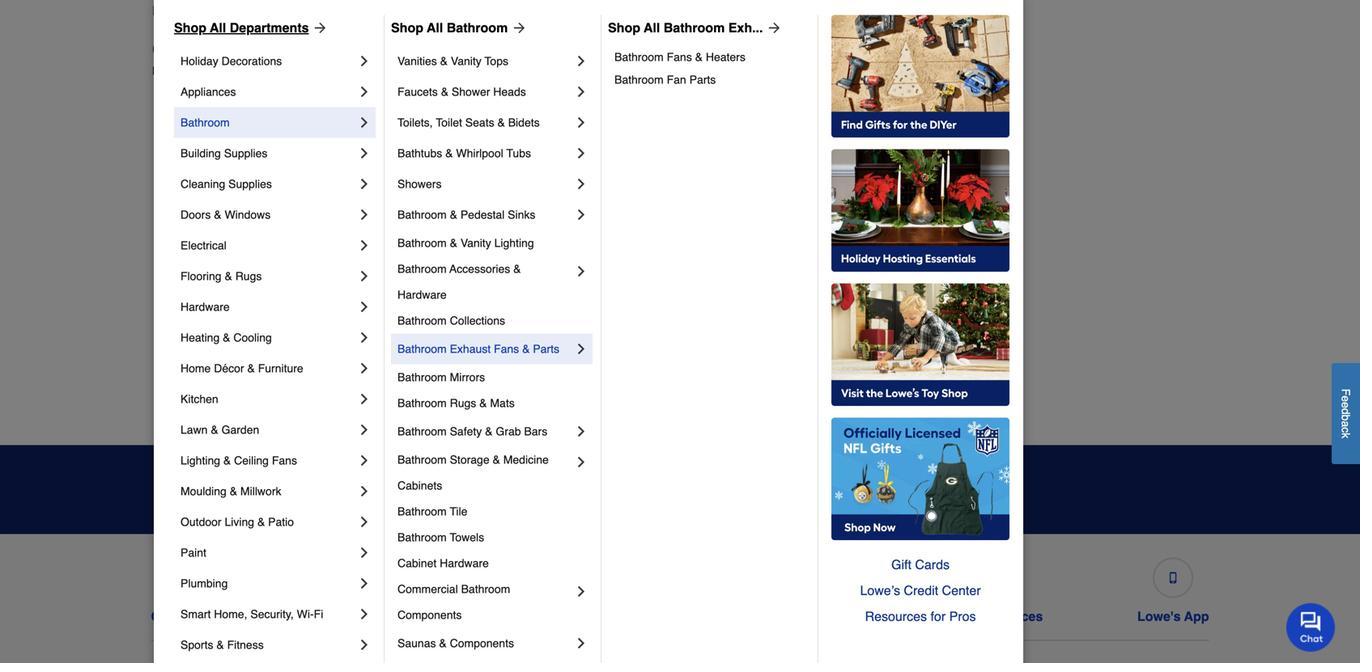 Task type: describe. For each thing, give the bounding box(es) containing it.
0 horizontal spatial gift cards link
[[754, 552, 823, 625]]

patio
[[268, 516, 294, 529]]

smart
[[181, 608, 211, 621]]

building
[[181, 147, 221, 160]]

order
[[357, 610, 392, 625]]

heating
[[181, 331, 220, 344]]

0 horizontal spatial a
[[183, 3, 190, 18]]

grab
[[496, 425, 521, 438]]

smart home, security, wi-fi link
[[181, 599, 356, 630]]

& inside bathroom storage & medicine cabinets
[[493, 454, 500, 467]]

holiday
[[181, 55, 218, 68]]

vanities & vanity tops link
[[398, 46, 573, 76]]

lowe's for lowe's credit center
[[530, 610, 573, 625]]

2 e from the top
[[1340, 402, 1353, 409]]

pros
[[949, 610, 976, 625]]

faucets & shower heads link
[[398, 76, 573, 107]]

& inside home décor & furniture link
[[247, 362, 255, 375]]

center for lowe's credit center
[[618, 610, 659, 625]]

0 vertical spatial gift cards
[[891, 558, 950, 573]]

princeton
[[957, 148, 1005, 161]]

lawnside link
[[429, 340, 477, 357]]

hamilton link
[[429, 179, 474, 195]]

chevron right image for hardware
[[356, 299, 372, 315]]

cabinet hardware
[[398, 557, 489, 570]]

chevron right image for doors & windows
[[356, 207, 372, 223]]

sign up
[[922, 483, 971, 498]]

& inside "bathroom accessories & hardware"
[[513, 263, 521, 276]]

doors & windows
[[181, 208, 271, 221]]

sicklerville link
[[957, 243, 1011, 260]]

plumbing
[[181, 578, 228, 591]]

& inside faucets & shower heads 'link'
[[441, 85, 449, 98]]

mirrors
[[450, 371, 485, 384]]

& inside bathroom & pedestal sinks "link"
[[450, 208, 457, 221]]

lowe's inside city directory lowe's stores in new jersey
[[152, 64, 187, 77]]

& inside vanities & vanity tops link
[[440, 55, 448, 68]]

1 horizontal spatial parts
[[690, 73, 716, 86]]

chevron right image for bathroom
[[356, 114, 372, 131]]

status
[[396, 610, 436, 625]]

components for saunas & components
[[450, 638, 514, 651]]

cleaning
[[181, 178, 225, 191]]

faq
[[236, 610, 263, 625]]

lawn
[[181, 424, 208, 437]]

butler
[[165, 180, 195, 193]]

hackettstown link
[[429, 146, 497, 162]]

harbor
[[188, 374, 223, 387]]

bathroom fan parts
[[615, 73, 716, 86]]

bayonne link
[[165, 114, 210, 130]]

pickup image
[[391, 573, 402, 584]]

all for shop all bathroom exh...
[[644, 20, 660, 35]]

1 horizontal spatial cards
[[915, 558, 950, 573]]

new inside city directory lowe's stores in new jersey
[[238, 64, 261, 77]]

to
[[587, 497, 598, 509]]

trends
[[570, 471, 634, 493]]

windows
[[225, 208, 271, 221]]

east brunswick link
[[165, 276, 243, 292]]

center for lowe's credit center
[[942, 584, 981, 599]]

toilets,
[[398, 116, 433, 129]]

1 e from the top
[[1340, 396, 1353, 403]]

bathroom inside shop all bathroom exh... link
[[664, 20, 725, 35]]

bathroom for bathroom fans & heaters
[[615, 51, 664, 63]]

supplies for cleaning supplies
[[228, 178, 272, 191]]

shop all bathroom exh...
[[608, 20, 763, 35]]

c
[[1340, 428, 1353, 433]]

moulding
[[181, 485, 227, 498]]

commercial bathroom components link
[[398, 577, 573, 629]]

chevron right image for heating & cooling
[[356, 330, 372, 346]]

east for east rutherford
[[165, 310, 188, 323]]

& inside moulding & millwork link
[[230, 485, 237, 498]]

sign
[[922, 483, 950, 498]]

chevron right image for building supplies
[[356, 145, 372, 161]]

0 horizontal spatial gift
[[757, 610, 779, 625]]

chevron right image for smart home, security, wi-fi
[[356, 607, 372, 623]]

find a store link
[[152, 1, 227, 21]]

chevron right image for showers
[[573, 176, 589, 192]]

bathroom storage & medicine cabinets
[[398, 454, 552, 493]]

bathroom for bathroom tile
[[398, 506, 447, 519]]

arrow right image
[[763, 20, 783, 36]]

bathroom for bathroom rugs & mats
[[398, 397, 447, 410]]

chevron right image for sports & fitness
[[356, 638, 372, 654]]

components for commercial bathroom components
[[398, 609, 462, 622]]

city inside jersey city link
[[466, 310, 485, 323]]

toilet
[[436, 116, 462, 129]]

& inside bathroom & vanity lighting link
[[450, 237, 457, 250]]

bathroom for bathroom storage & medicine cabinets
[[398, 454, 447, 467]]

bathroom for bathroom collections
[[398, 314, 447, 327]]

& inside doors & windows link
[[214, 208, 222, 221]]

& inside bathroom safety & grab bars link
[[485, 425, 493, 438]]

cabinet
[[398, 557, 437, 570]]

vanity for tops
[[451, 55, 482, 68]]

bathtubs
[[398, 147, 442, 160]]

chevron right image for bathroom & pedestal sinks
[[573, 207, 589, 223]]

we've
[[498, 497, 531, 509]]

new jersey button
[[349, 1, 417, 21]]

exhaust
[[450, 343, 491, 356]]

chevron right image for outdoor living & patio
[[356, 514, 372, 531]]

chevron right image for appliances
[[356, 84, 372, 100]]

& inside bathroom exhaust fans & parts "link"
[[522, 343, 530, 356]]

chevron right image for bathroom exhaust fans & parts
[[573, 341, 589, 357]]

moulding & millwork link
[[181, 476, 356, 507]]

doors
[[181, 208, 211, 221]]

union
[[957, 342, 987, 355]]

shop all departments link
[[174, 18, 328, 38]]

lumberton
[[429, 374, 483, 387]]

toms
[[957, 277, 984, 290]]

fans inside bathroom fans & heaters link
[[667, 51, 692, 63]]

cooling
[[233, 331, 272, 344]]

lawn & garden link
[[181, 415, 356, 446]]

supplies for building supplies
[[224, 147, 268, 160]]

bathroom for bathroom mirrors
[[398, 371, 447, 384]]

shop for shop all bathroom exh...
[[608, 20, 640, 35]]

k
[[1340, 433, 1353, 439]]

holiday decorations link
[[181, 46, 356, 76]]

d
[[1340, 409, 1353, 415]]

stores
[[190, 64, 223, 77]]

hamilton
[[429, 180, 474, 193]]

chevron right image for commercial bathroom components
[[573, 584, 589, 600]]

union link
[[957, 340, 987, 357]]

exh...
[[729, 20, 763, 35]]

saunas
[[398, 638, 436, 651]]

resources for pros
[[865, 610, 976, 625]]

chevron right image for vanities & vanity tops
[[573, 53, 589, 69]]

bathroom exhaust fans & parts
[[398, 343, 559, 356]]

shop all departments
[[174, 20, 309, 35]]

find a store
[[152, 3, 227, 18]]

piscataway link
[[957, 114, 1014, 130]]

tubs
[[506, 147, 531, 160]]

home décor & furniture link
[[181, 353, 356, 384]]

bathroom safety & grab bars
[[398, 425, 548, 438]]

bathroom rugs & mats
[[398, 397, 515, 410]]

east for east brunswick
[[165, 277, 188, 290]]

medicine
[[503, 454, 549, 467]]

east rutherford link
[[165, 308, 245, 324]]

bathroom for bathroom & pedestal sinks
[[398, 208, 447, 221]]

bathroom link
[[181, 107, 356, 138]]

chevron right image for paint
[[356, 545, 372, 561]]

décor
[[214, 362, 244, 375]]

fans inside lighting & ceiling fans link
[[272, 455, 297, 468]]

& inside contact us & faq link
[[223, 610, 232, 625]]

building supplies
[[181, 147, 268, 160]]

home,
[[214, 608, 247, 621]]

tile
[[450, 506, 468, 519]]

1 horizontal spatial lighting
[[494, 237, 534, 250]]

hardware down towels
[[440, 557, 489, 570]]

bathroom accessories & hardware link
[[398, 256, 573, 308]]

bathroom inside bathroom link
[[181, 116, 230, 129]]

bathroom for bathroom fan parts
[[615, 73, 664, 86]]

smart home, security, wi-fi
[[181, 608, 323, 621]]

contact
[[151, 610, 199, 625]]

bathroom collections link
[[398, 308, 589, 334]]



Task type: locate. For each thing, give the bounding box(es) containing it.
contact us & faq
[[151, 610, 263, 625]]

arrow right image
[[309, 20, 328, 36], [508, 20, 527, 36]]

0 vertical spatial lighting
[[494, 237, 534, 250]]

deals,
[[363, 471, 420, 493]]

home
[[181, 362, 211, 375]]

0 horizontal spatial city
[[152, 38, 189, 61]]

cleaning supplies link
[[181, 169, 356, 200]]

all for shop all departments
[[210, 20, 226, 35]]

1 vertical spatial credit
[[577, 610, 614, 625]]

1 horizontal spatial all
[[427, 20, 443, 35]]

& inside lighting & ceiling fans link
[[223, 455, 231, 468]]

arrow right image for shop all bathroom
[[508, 20, 527, 36]]

chevron right image for saunas & components
[[573, 636, 589, 652]]

0 vertical spatial east
[[165, 277, 188, 290]]

chevron right image for cleaning supplies
[[356, 176, 372, 192]]

jersey inside city directory lowe's stores in new jersey
[[264, 64, 297, 77]]

bathroom left fan
[[615, 73, 664, 86]]

1 vertical spatial components
[[450, 638, 514, 651]]

sinks
[[508, 208, 536, 221]]

sewell
[[957, 213, 990, 225]]

& right bathtubs
[[445, 147, 453, 160]]

chevron right image for electrical
[[356, 238, 372, 254]]

lighting up moulding
[[181, 455, 220, 468]]

parts up bathroom mirrors link
[[533, 343, 559, 356]]

0 horizontal spatial arrow right image
[[309, 20, 328, 36]]

chevron right image for plumbing
[[356, 576, 372, 592]]

1 horizontal spatial new
[[349, 3, 375, 18]]

b
[[1340, 415, 1353, 421]]

lowe's credit center link
[[832, 578, 1010, 604]]

shop all bathroom link
[[391, 18, 527, 38]]

bathroom inside commercial bathroom components
[[461, 583, 510, 596]]

turnersville
[[957, 310, 1015, 323]]

1 vertical spatial vanity
[[461, 237, 491, 250]]

bathroom inside bathroom rugs & mats link
[[398, 397, 447, 410]]

components down commercial bathroom components link
[[450, 638, 514, 651]]

& left ceiling in the left bottom of the page
[[223, 455, 231, 468]]

arrow right image up holiday decorations link
[[309, 20, 328, 36]]

& inside saunas & components link
[[439, 638, 447, 651]]

flemington
[[429, 115, 485, 128]]

manahawkin link
[[429, 405, 493, 421]]

e
[[1340, 396, 1353, 403], [1340, 402, 1353, 409]]

eatontown link
[[165, 340, 219, 357]]

credit for lowe's
[[904, 584, 939, 599]]

& inside toilets, toilet seats & bidets 'link'
[[498, 116, 505, 129]]

chevron right image for moulding & millwork
[[356, 484, 372, 500]]

& right vanities
[[440, 55, 448, 68]]

all up vanities
[[427, 20, 443, 35]]

shop all bathroom
[[391, 20, 508, 35]]

bathroom inside bathroom storage & medicine cabinets
[[398, 454, 447, 467]]

a inside button
[[1340, 421, 1353, 428]]

1 vertical spatial a
[[1340, 421, 1353, 428]]

& left millwork
[[230, 485, 237, 498]]

shop
[[174, 20, 206, 35], [391, 20, 423, 35], [608, 20, 640, 35]]

& inside bathroom rugs & mats link
[[479, 397, 487, 410]]

eatontown
[[165, 342, 219, 355]]

& right us in the left of the page
[[223, 610, 232, 625]]

0 horizontal spatial fans
[[272, 455, 297, 468]]

1 vertical spatial lighting
[[181, 455, 220, 468]]

bathroom up bathroom fan parts
[[615, 51, 664, 63]]

bathroom inside bathroom & vanity lighting link
[[398, 237, 447, 250]]

0 vertical spatial jersey
[[379, 3, 417, 18]]

fans inside bathroom exhaust fans & parts "link"
[[494, 343, 519, 356]]

& up bathroom fan parts link
[[695, 51, 703, 63]]

lighting down sinks
[[494, 237, 534, 250]]

hillsborough
[[429, 213, 492, 225]]

2 horizontal spatial all
[[644, 20, 660, 35]]

fan
[[667, 73, 686, 86]]

east brunswick
[[165, 277, 243, 290]]

bathroom inside bathroom fan parts link
[[615, 73, 664, 86]]

jersey up vanities
[[379, 3, 417, 18]]

jersey
[[379, 3, 417, 18], [264, 64, 297, 77], [429, 310, 463, 323]]

a
[[183, 3, 190, 18], [1340, 421, 1353, 428]]

fans right ceiling in the left bottom of the page
[[272, 455, 297, 468]]

bathroom inside shop all bathroom link
[[447, 20, 508, 35]]

& right "storage"
[[493, 454, 500, 467]]

vanity for lighting
[[461, 237, 491, 250]]

0 horizontal spatial lowe's
[[152, 64, 187, 77]]

jersey inside button
[[379, 3, 417, 18]]

sicklerville
[[957, 245, 1011, 258]]

bathroom mirrors link
[[398, 365, 589, 391]]

& right doors
[[214, 208, 222, 221]]

bathroom up the 'bathroom fans & heaters'
[[664, 20, 725, 35]]

vanity up accessories
[[461, 237, 491, 250]]

bathroom up lawnside link
[[398, 314, 447, 327]]

chevron right image for faucets & shower heads
[[573, 84, 589, 100]]

2 shop from the left
[[391, 20, 423, 35]]

1 vertical spatial parts
[[533, 343, 559, 356]]

2 horizontal spatial jersey
[[429, 310, 463, 323]]

bathroom down showers
[[398, 208, 447, 221]]

2 east from the top
[[165, 310, 188, 323]]

1 horizontal spatial shop
[[391, 20, 423, 35]]

bathroom inside bathroom safety & grab bars link
[[398, 425, 447, 438]]

0 horizontal spatial credit
[[577, 610, 614, 625]]

brick
[[165, 148, 190, 161]]

& down bathroom & vanity lighting link
[[513, 263, 521, 276]]

fans up bathroom mirrors link
[[494, 343, 519, 356]]

pedestal
[[461, 208, 505, 221]]

& up bathroom mirrors link
[[522, 343, 530, 356]]

bathroom for bathroom safety & grab bars
[[398, 425, 447, 438]]

bathroom for bathroom exhaust fans & parts
[[398, 343, 447, 356]]

1 vertical spatial center
[[618, 610, 659, 625]]

find
[[152, 3, 180, 18]]

deals, inspiration and trends we've got ideas to share.
[[363, 471, 634, 509]]

installation
[[918, 610, 986, 625]]

bathroom for bathroom towels
[[398, 531, 447, 544]]

& inside lawn & garden link
[[211, 424, 218, 437]]

chevron right image for holiday decorations
[[356, 53, 372, 69]]

1 vertical spatial cards
[[783, 610, 820, 625]]

sewell link
[[957, 211, 990, 227]]

0 horizontal spatial cards
[[783, 610, 820, 625]]

bathroom inside bathroom fans & heaters link
[[615, 51, 664, 63]]

faucets
[[398, 85, 438, 98]]

1 arrow right image from the left
[[309, 20, 328, 36]]

rugs down electrical link
[[235, 270, 262, 283]]

installation services
[[918, 610, 1043, 625]]

brick link
[[165, 146, 190, 162]]

building supplies link
[[181, 138, 356, 169]]

visit the lowe's toy shop. image
[[832, 284, 1010, 407]]

& right sports
[[216, 639, 224, 652]]

2 all from the left
[[427, 20, 443, 35]]

flemington link
[[429, 114, 485, 130]]

& left mats
[[479, 397, 487, 410]]

1 horizontal spatial city
[[466, 310, 485, 323]]

2 vertical spatial jersey
[[429, 310, 463, 323]]

0 vertical spatial vanity
[[451, 55, 482, 68]]

seats
[[465, 116, 494, 129]]

fans up fan
[[667, 51, 692, 63]]

lawnside
[[429, 342, 477, 355]]

new inside button
[[349, 3, 375, 18]]

bathroom storage & medicine cabinets link
[[398, 447, 573, 499]]

accessories
[[450, 263, 510, 276]]

e up d
[[1340, 396, 1353, 403]]

& down hillsborough
[[450, 237, 457, 250]]

2 arrow right image from the left
[[508, 20, 527, 36]]

shop up the 'bathroom fans & heaters'
[[608, 20, 640, 35]]

2 horizontal spatial lowe's
[[1138, 610, 1181, 625]]

dimensions image
[[975, 573, 986, 584]]

lowe's up saunas & components link
[[530, 610, 573, 625]]

resources for pros link
[[832, 604, 1010, 630]]

city directory lowe's stores in new jersey
[[152, 38, 297, 77]]

hardware up bathroom collections
[[398, 289, 447, 302]]

moulding & millwork
[[181, 485, 281, 498]]

lowe's left stores
[[152, 64, 187, 77]]

& inside flooring & rugs link
[[225, 270, 232, 283]]

safety
[[450, 425, 482, 438]]

gift cards
[[891, 558, 950, 573], [757, 610, 820, 625]]

0 vertical spatial rugs
[[235, 270, 262, 283]]

living
[[225, 516, 254, 529]]

bathroom up vanities & vanity tops link
[[447, 20, 508, 35]]

lighting & ceiling fans
[[181, 455, 297, 468]]

bathroom up cabinets
[[398, 454, 447, 467]]

1 horizontal spatial gift cards
[[891, 558, 950, 573]]

1 vertical spatial gift cards
[[757, 610, 820, 625]]

1 vertical spatial new
[[238, 64, 261, 77]]

bathroom accessories & hardware
[[398, 263, 524, 302]]

parts inside "link"
[[533, 343, 559, 356]]

0 vertical spatial gift
[[891, 558, 912, 573]]

manahawkin
[[429, 407, 493, 420]]

mobile image
[[1168, 573, 1179, 584]]

f
[[1340, 389, 1353, 396]]

0 vertical spatial components
[[398, 609, 462, 622]]

1 vertical spatial city
[[466, 310, 485, 323]]

& inside outdoor living & patio link
[[257, 516, 265, 529]]

all down store
[[210, 20, 226, 35]]

chevron right image
[[356, 53, 372, 69], [573, 84, 589, 100], [356, 114, 372, 131], [573, 114, 589, 131], [573, 145, 589, 161], [573, 176, 589, 192], [356, 207, 372, 223], [573, 207, 589, 223], [356, 238, 372, 254], [573, 263, 589, 280], [356, 299, 372, 315], [356, 330, 372, 346], [356, 361, 372, 377], [356, 422, 372, 438], [356, 453, 372, 469], [356, 484, 372, 500], [356, 514, 372, 531], [356, 545, 372, 561], [356, 576, 372, 592], [356, 607, 372, 623], [573, 636, 589, 652], [356, 638, 372, 654]]

hardware down east brunswick
[[181, 301, 230, 314]]

1 vertical spatial gift
[[757, 610, 779, 625]]

all for shop all bathroom
[[427, 20, 443, 35]]

chevron right image for bathroom storage & medicine cabinets
[[573, 455, 589, 471]]

share.
[[601, 497, 634, 509]]

f e e d b a c k
[[1340, 389, 1353, 439]]

bathroom down cabinets
[[398, 506, 447, 519]]

0 vertical spatial center
[[942, 584, 981, 599]]

chevron right image for kitchen
[[356, 391, 372, 408]]

lowe's credit center
[[860, 584, 981, 599]]

sign up form
[[654, 468, 997, 512]]

supplies up cleaning supplies
[[224, 147, 268, 160]]

components down commercial in the bottom left of the page
[[398, 609, 462, 622]]

0 horizontal spatial center
[[618, 610, 659, 625]]

supplies inside cleaning supplies link
[[228, 178, 272, 191]]

1 horizontal spatial a
[[1340, 421, 1353, 428]]

brunswick
[[191, 277, 243, 290]]

vanity left tops
[[451, 55, 482, 68]]

holiday decorations
[[181, 55, 282, 68]]

chevron right image for home décor & furniture
[[356, 361, 372, 377]]

0 horizontal spatial lighting
[[181, 455, 220, 468]]

0 horizontal spatial rugs
[[235, 270, 262, 283]]

0 vertical spatial fans
[[667, 51, 692, 63]]

bathroom collections
[[398, 314, 505, 327]]

bathroom for bathroom accessories & hardware
[[398, 263, 447, 276]]

east up heating
[[165, 310, 188, 323]]

lowe's for lowe's app
[[1138, 610, 1181, 625]]

0 horizontal spatial gift cards
[[757, 610, 820, 625]]

0 horizontal spatial all
[[210, 20, 226, 35]]

1 vertical spatial fans
[[494, 343, 519, 356]]

bathroom down cabinet hardware link
[[461, 583, 510, 596]]

toms river link
[[957, 276, 1014, 292]]

arrow right image for shop all departments
[[309, 20, 328, 36]]

1 east from the top
[[165, 277, 188, 290]]

chevron right image for toilets, toilet seats & bidets
[[573, 114, 589, 131]]

0 horizontal spatial shop
[[174, 20, 206, 35]]

heating & cooling
[[181, 331, 272, 344]]

& down hamilton on the left top of the page
[[450, 208, 457, 221]]

& right lawn
[[211, 424, 218, 437]]

outdoor living & patio link
[[181, 507, 356, 538]]

a right find
[[183, 3, 190, 18]]

bathroom down appliances
[[181, 116, 230, 129]]

2 vertical spatial fans
[[272, 455, 297, 468]]

holmdel
[[429, 245, 471, 258]]

0 horizontal spatial jersey
[[264, 64, 297, 77]]

city inside city directory lowe's stores in new jersey
[[152, 38, 189, 61]]

bathroom up cabinet
[[398, 531, 447, 544]]

hardware inside "bathroom accessories & hardware"
[[398, 289, 447, 302]]

e up 'b' in the bottom of the page
[[1340, 402, 1353, 409]]

& inside bathtubs & whirlpool tubs link
[[445, 147, 453, 160]]

1 horizontal spatial center
[[942, 584, 981, 599]]

arrow right image inside shop all bathroom link
[[508, 20, 527, 36]]

chevron right image for lighting & ceiling fans
[[356, 453, 372, 469]]

bathroom up bathroom mirrors
[[398, 343, 447, 356]]

customer care image
[[201, 573, 212, 584]]

chevron right image for bathtubs & whirlpool tubs
[[573, 145, 589, 161]]

supplies inside building supplies link
[[224, 147, 268, 160]]

bathroom inside bathroom towels link
[[398, 531, 447, 544]]

chevron right image for lawn & garden
[[356, 422, 372, 438]]

arrow right image up tops
[[508, 20, 527, 36]]

bathroom down lawnside
[[398, 371, 447, 384]]

& right "seats"
[[498, 116, 505, 129]]

parts down bathroom fans & heaters link
[[690, 73, 716, 86]]

0 horizontal spatial parts
[[533, 343, 559, 356]]

supplies up windows
[[228, 178, 272, 191]]

bathroom inside bathroom & pedestal sinks "link"
[[398, 208, 447, 221]]

lowe's left app
[[1138, 610, 1181, 625]]

bathroom inside bathroom mirrors link
[[398, 371, 447, 384]]

cabinet hardware link
[[398, 551, 589, 577]]

bathroom inside "bathroom accessories & hardware"
[[398, 263, 447, 276]]

shop down find a store
[[174, 20, 206, 35]]

chat invite button image
[[1287, 603, 1336, 653]]

0 vertical spatial parts
[[690, 73, 716, 86]]

flooring & rugs link
[[181, 261, 356, 292]]

2 horizontal spatial fans
[[667, 51, 692, 63]]

chevron right image
[[573, 53, 589, 69], [356, 84, 372, 100], [356, 145, 372, 161], [356, 176, 372, 192], [356, 268, 372, 285], [573, 341, 589, 357], [356, 391, 372, 408], [573, 424, 589, 440], [573, 455, 589, 471], [573, 584, 589, 600]]

0 vertical spatial cards
[[915, 558, 950, 573]]

shop for shop all departments
[[174, 20, 206, 35]]

bathroom for bathroom & vanity lighting
[[398, 237, 447, 250]]

butler link
[[165, 179, 195, 195]]

bathroom inside bathroom collections link
[[398, 314, 447, 327]]

& right flooring
[[225, 270, 232, 283]]

0 vertical spatial city
[[152, 38, 189, 61]]

bathroom tile link
[[398, 499, 589, 525]]

all up the 'bathroom fans & heaters'
[[644, 20, 660, 35]]

& down rutherford
[[223, 331, 230, 344]]

bathroom down manahawkin at the left bottom of page
[[398, 425, 447, 438]]

components inside saunas & components link
[[450, 638, 514, 651]]

1 horizontal spatial lowe's
[[530, 610, 573, 625]]

0 vertical spatial supplies
[[224, 147, 268, 160]]

0 vertical spatial new
[[349, 3, 375, 18]]

bathroom & pedestal sinks
[[398, 208, 536, 221]]

ceiling
[[234, 455, 269, 468]]

& inside sports & fitness link
[[216, 639, 224, 652]]

arrow right image inside the shop all departments link
[[309, 20, 328, 36]]

1 vertical spatial jersey
[[264, 64, 297, 77]]

bathroom down 'hillsborough' "link"
[[398, 237, 447, 250]]

chevron right image for bathroom safety & grab bars
[[573, 424, 589, 440]]

1 vertical spatial east
[[165, 310, 188, 323]]

resources
[[865, 610, 927, 625]]

0 horizontal spatial new
[[238, 64, 261, 77]]

& inside bathroom fans & heaters link
[[695, 51, 703, 63]]

fans
[[667, 51, 692, 63], [494, 343, 519, 356], [272, 455, 297, 468]]

3 shop from the left
[[608, 20, 640, 35]]

1 vertical spatial supplies
[[228, 178, 272, 191]]

bathroom down holmdel
[[398, 263, 447, 276]]

a up k
[[1340, 421, 1353, 428]]

0 vertical spatial a
[[183, 3, 190, 18]]

east
[[165, 277, 188, 290], [165, 310, 188, 323]]

chevron right image for flooring & rugs
[[356, 268, 372, 285]]

township
[[226, 374, 273, 387]]

2 horizontal spatial shop
[[608, 20, 640, 35]]

components inside commercial bathroom components
[[398, 609, 462, 622]]

rugs down lumberton link
[[450, 397, 476, 410]]

storage
[[450, 454, 490, 467]]

1 all from the left
[[210, 20, 226, 35]]

1 horizontal spatial jersey
[[379, 3, 417, 18]]

electrical
[[181, 239, 227, 252]]

1 horizontal spatial fans
[[494, 343, 519, 356]]

1 horizontal spatial gift cards link
[[832, 553, 1010, 578]]

collections
[[450, 314, 505, 327]]

officially licensed n f l gifts. shop now. image
[[832, 418, 1010, 541]]

bathroom down bathroom mirrors
[[398, 397, 447, 410]]

all
[[210, 20, 226, 35], [427, 20, 443, 35], [644, 20, 660, 35]]

1 shop from the left
[[174, 20, 206, 35]]

lighting & ceiling fans link
[[181, 446, 356, 476]]

1 horizontal spatial credit
[[904, 584, 939, 599]]

& inside heating & cooling link
[[223, 331, 230, 344]]

1 horizontal spatial arrow right image
[[508, 20, 527, 36]]

chevron right image for bathroom accessories & hardware
[[573, 263, 589, 280]]

bathroom inside bathroom exhaust fans & parts "link"
[[398, 343, 447, 356]]

& right décor
[[247, 362, 255, 375]]

& left grab
[[485, 425, 493, 438]]

1 horizontal spatial gift
[[891, 558, 912, 573]]

0 vertical spatial credit
[[904, 584, 939, 599]]

holiday hosting essentials. image
[[832, 149, 1010, 272]]

jersey up lawnside link
[[429, 310, 463, 323]]

find gifts for the diyer. image
[[832, 15, 1010, 138]]

shop down new jersey
[[391, 20, 423, 35]]

bathroom fans & heaters
[[615, 51, 746, 63]]

east down deptford link
[[165, 277, 188, 290]]

& right saunas
[[439, 638, 447, 651]]

bathroom fans & heaters link
[[615, 46, 806, 68]]

bathroom inside bathroom tile link
[[398, 506, 447, 519]]

jersey down departments
[[264, 64, 297, 77]]

& left patio
[[257, 516, 265, 529]]

shop for shop all bathroom
[[391, 20, 423, 35]]

3 all from the left
[[644, 20, 660, 35]]

showers
[[398, 178, 442, 191]]

1 horizontal spatial rugs
[[450, 397, 476, 410]]

1 vertical spatial rugs
[[450, 397, 476, 410]]

credit for lowe's
[[577, 610, 614, 625]]

voorhees link
[[957, 373, 1005, 389]]

contact us & faq link
[[151, 552, 263, 625]]

princeton link
[[957, 146, 1005, 162]]

store
[[194, 3, 227, 18]]

& left shower
[[441, 85, 449, 98]]



Task type: vqa. For each thing, say whether or not it's contained in the screenshot.
topmost The
no



